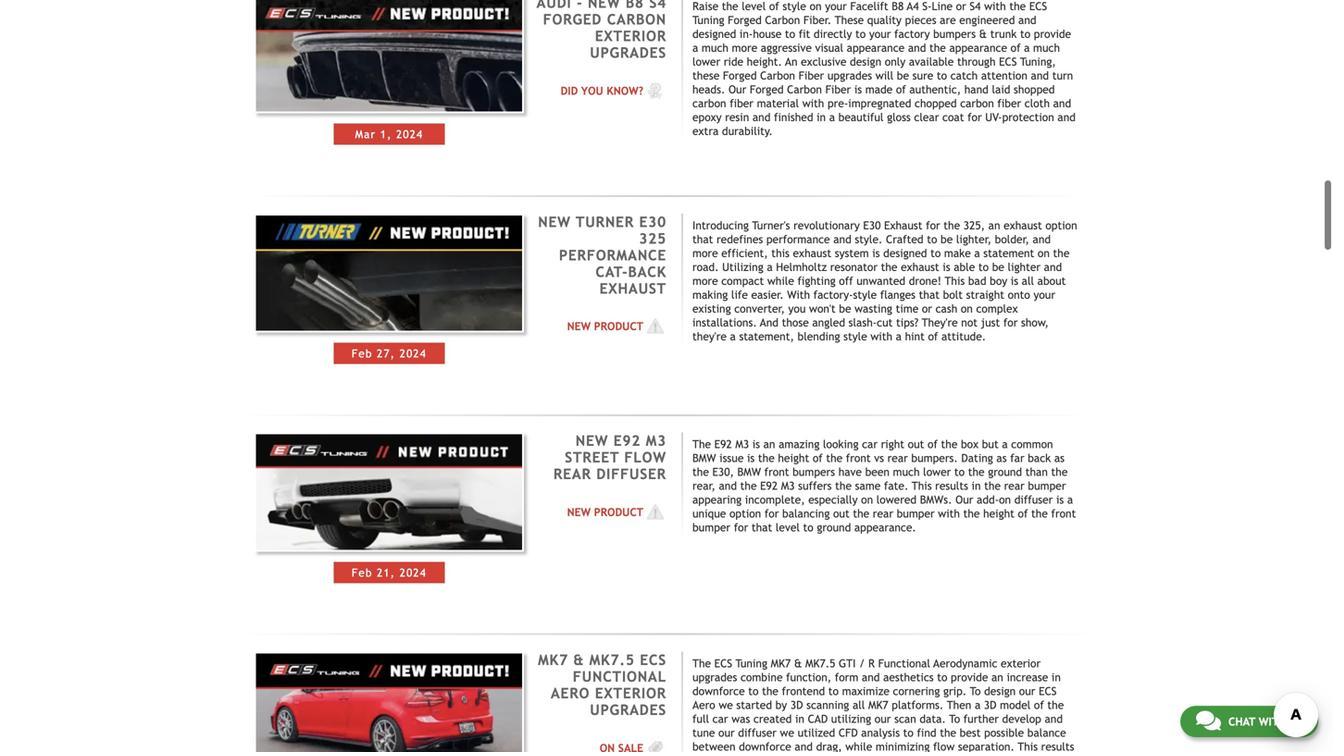 Task type: vqa. For each thing, say whether or not it's contained in the screenshot.
'Search' TEXT BOX
no



Task type: describe. For each thing, give the bounding box(es) containing it.
on up "not"
[[961, 302, 973, 315]]

feb 27, 2024
[[352, 347, 427, 360]]

factory-
[[814, 288, 853, 301]]

pre-
[[828, 97, 849, 110]]

0 horizontal spatial your
[[825, 0, 847, 12]]

diffuser inside the e92 m3 is an amazing looking car right out of the box but a common bmw issue is the height of the front vs rear bumpers. dating as far back as the e30, bmw front bumpers have been much lower to the ground than the rear, and the e92 m3 suffers the same fate. this results in the rear bumper appearing incomplete, especially on lowered bmws. our add-on diffuser is a unique option for balancing out the rear bumper with the height of the front bumper for that level to ground appearance.
[[1015, 494, 1053, 507]]

feb 27, 2024 link
[[254, 214, 524, 364]]

tuning inside the ecs tuning mk7 & mk7.5 gti / r  functional aerodynamic exterior upgrades combine function, form and aesthetics to provide an increase in downforce to the frontend to maximize cornering grip. to design our ecs aero we started by 3d scanning all mk7 platforms. then a 3d model of the full car was created in cad utilizing our scan data. to further develop and tune our diffuser we utilized cfd analysis to find the best possible balance between downforce and drag, while minimizing flow separation. this r
[[736, 658, 768, 671]]

0 horizontal spatial to
[[950, 713, 960, 726]]

and up durability.
[[753, 111, 771, 124]]

and right cloth
[[1054, 97, 1072, 110]]

road.
[[693, 261, 719, 273]]

of inside the ecs tuning mk7 & mk7.5 gti / r  functional aerodynamic exterior upgrades combine function, form and aesthetics to provide an increase in downforce to the frontend to maximize cornering grip. to design our ecs aero we started by 3d scanning all mk7 platforms. then a 3d model of the full car was created in cad utilizing our scan data. to further develop and tune our diffuser we utilized cfd analysis to find the best possible balance between downforce and drag, while minimizing flow separation. this r
[[1034, 699, 1044, 712]]

quality
[[868, 13, 902, 26]]

ecs inside mk7 & mk7.5 ecs functional aero exterior upgrades
[[640, 652, 667, 669]]

system
[[835, 247, 869, 260]]

in right increase
[[1052, 671, 1061, 684]]

of right 'made'
[[896, 83, 906, 96]]

to down balancing
[[803, 522, 814, 535]]

the down the combine
[[762, 685, 779, 698]]

frontend
[[782, 685, 825, 698]]

to down "scan"
[[904, 727, 914, 740]]

add-
[[977, 494, 999, 507]]

0 horizontal spatial front
[[765, 466, 789, 479]]

to right trunk
[[1021, 27, 1031, 40]]

and down tuning, at the right top of the page
[[1031, 69, 1049, 82]]

far
[[1011, 452, 1025, 465]]

the up add-
[[985, 480, 1001, 493]]

wasting
[[855, 302, 893, 315]]

the right than
[[1052, 466, 1068, 479]]

bumpers for diffuser
[[793, 466, 835, 479]]

& inside mk7 & mk7.5 ecs functional aero exterior upgrades
[[574, 652, 584, 669]]

to up authentic,
[[937, 69, 947, 82]]

ecs up attention
[[999, 55, 1017, 68]]

possible
[[985, 727, 1024, 740]]

those
[[782, 316, 809, 329]]

0 vertical spatial downforce
[[693, 685, 745, 698]]

and down factory
[[908, 41, 926, 54]]

coat
[[943, 111, 964, 124]]

in inside the e92 m3 is an amazing looking car right out of the box but a common bmw issue is the height of the front vs rear bumpers. dating as far back as the e30, bmw front bumpers have been much lower to the ground than the rear, and the e92 m3 suffers the same fate. this results in the rear bumper appearing incomplete, especially on lowered bmws. our add-on diffuser is a unique option for balancing out the rear bumper with the height of the front bumper for that level to ground appearance.
[[972, 480, 981, 493]]

forged inside audi - new b8 s4 forged carbon exterior upgrades
[[543, 11, 602, 28]]

be up the boy on the right top
[[992, 261, 1005, 273]]

e92 for new
[[614, 433, 641, 450]]

easier.
[[752, 288, 784, 301]]

is right issue
[[747, 452, 755, 465]]

the up unwanted
[[881, 261, 898, 273]]

the down add-
[[964, 508, 980, 521]]

2024 for new e92 m3 street flow rear diffuser
[[400, 567, 427, 580]]

you
[[789, 302, 806, 315]]

2 appearance from the left
[[950, 41, 1008, 54]]

a left hint
[[896, 330, 902, 343]]

cfd
[[839, 727, 858, 740]]

straight
[[967, 288, 1005, 301]]

flow
[[933, 741, 955, 753]]

platforms.
[[892, 699, 944, 712]]

design inside raise the level of style on your facelift b8 a4 s-line or s4 with the ecs tuning forged carbon fiber. these quality pieces are engineered and designed in-house to fit directly to your factory bumpers & trunk to provide a much more aggressive visual appearance and the appearance of a much lower ride height. an exclusive design only available through ecs tuning, these forged carbon fiber upgrades will be sure to catch attention and turn heads. our forged carbon fiber is made of authentic, hand laid shopped carbon fiber material with pre-impregnated chopped carbon fiber cloth and epoxy resin and finished in a beautiful gloss clear coat for uv-protection and extra durability.
[[850, 55, 882, 68]]

not
[[962, 316, 978, 329]]

the up flow
[[940, 727, 957, 740]]

aero inside the ecs tuning mk7 & mk7.5 gti / r  functional aerodynamic exterior upgrades combine function, form and aesthetics to provide an increase in downforce to the frontend to maximize cornering grip. to design our ecs aero we started by 3d scanning all mk7 platforms. then a 3d model of the full car was created in cad utilizing our scan data. to further develop and tune our diffuser we utilized cfd analysis to find the best possible balance between downforce and drag, while minimizing flow separation. this r
[[693, 699, 716, 712]]

to left fit on the right
[[785, 27, 796, 40]]

1 vertical spatial out
[[833, 508, 850, 521]]

the up incomplete,
[[741, 480, 757, 493]]

/
[[859, 658, 865, 671]]

to left make
[[931, 247, 941, 260]]

blending
[[798, 330, 840, 343]]

lower inside raise the level of style on your facelift b8 a4 s-line or s4 with the ecs tuning forged carbon fiber. these quality pieces are engineered and designed in-house to fit directly to your factory bumpers & trunk to provide a much more aggressive visual appearance and the appearance of a much lower ride height. an exclusive design only available through ecs tuning, these forged carbon fiber upgrades will be sure to catch attention and turn heads. our forged carbon fiber is made of authentic, hand laid shopped carbon fiber material with pre-impregnated chopped carbon fiber cloth and epoxy resin and finished in a beautiful gloss clear coat for uv-protection and extra durability.
[[693, 55, 721, 68]]

ecs down increase
[[1039, 685, 1057, 698]]

been
[[866, 466, 890, 479]]

hand
[[965, 83, 989, 96]]

this
[[772, 247, 790, 260]]

the up balance
[[1048, 699, 1064, 712]]

ecs up was
[[715, 658, 733, 671]]

level inside raise the level of style on your facelift b8 a4 s-line or s4 with the ecs tuning forged carbon fiber. these quality pieces are engineered and designed in-house to fit directly to your factory bumpers & trunk to provide a much more aggressive visual appearance and the appearance of a much lower ride height. an exclusive design only available through ecs tuning, these forged carbon fiber upgrades will be sure to catch attention and turn heads. our forged carbon fiber is made of authentic, hand laid shopped carbon fiber material with pre-impregnated chopped carbon fiber cloth and epoxy resin and finished in a beautiful gloss clear coat for uv-protection and extra durability.
[[742, 0, 766, 12]]

forged down ride
[[723, 69, 757, 82]]

e30 inside new turner e30 325 performance cat-back exhaust
[[639, 214, 667, 230]]

statement,
[[739, 330, 794, 343]]

compact
[[722, 274, 764, 287]]

unwanted
[[857, 274, 906, 287]]

carbon up finished
[[787, 83, 822, 96]]

0 vertical spatial bumper
[[1028, 480, 1066, 493]]

functional inside the ecs tuning mk7 & mk7.5 gti / r  functional aerodynamic exterior upgrades combine function, form and aesthetics to provide an increase in downforce to the frontend to maximize cornering grip. to design our ecs aero we started by 3d scanning all mk7 platforms. then a 3d model of the full car was created in cad utilizing our scan data. to further develop and tune our diffuser we utilized cfd analysis to find the best possible balance between downforce and drag, while minimizing flow separation. this r
[[878, 658, 931, 671]]

have
[[839, 466, 862, 479]]

for down incomplete,
[[765, 508, 779, 521]]

mk7.5 inside mk7 & mk7.5 ecs functional aero exterior upgrades
[[590, 652, 635, 669]]

1 vertical spatial downforce
[[739, 741, 792, 753]]

new turner e30 325 performance cat-back exhaust
[[538, 214, 667, 297]]

resonator
[[830, 261, 878, 273]]

for down complex
[[1004, 316, 1018, 329]]

e30,
[[713, 466, 734, 479]]

the up trunk
[[1010, 0, 1026, 12]]

especially
[[809, 494, 858, 507]]

upgrades inside mk7 & mk7.5 ecs functional aero exterior upgrades
[[590, 702, 667, 719]]

feb for new e92 m3 street flow rear diffuser
[[352, 567, 373, 580]]

1 horizontal spatial your
[[869, 27, 891, 40]]

our inside raise the level of style on your facelift b8 a4 s-line or s4 with the ecs tuning forged carbon fiber. these quality pieces are engineered and designed in-house to fit directly to your factory bumpers & trunk to provide a much more aggressive visual appearance and the appearance of a much lower ride height. an exclusive design only available through ecs tuning, these forged carbon fiber upgrades will be sure to catch attention and turn heads. our forged carbon fiber is made of authentic, hand laid shopped carbon fiber material with pre-impregnated chopped carbon fiber cloth and epoxy resin and finished in a beautiful gloss clear coat for uv-protection and extra durability.
[[729, 83, 747, 96]]

upgrades inside audi - new b8 s4 forged carbon exterior upgrades
[[590, 44, 667, 61]]

0 vertical spatial exhaust
[[1004, 219, 1043, 232]]

raise the level of style on your facelift b8 a4 s-line or s4 with the ecs tuning forged carbon fiber. these quality pieces are engineered and designed in-house to fit directly to your factory bumpers & trunk to provide a much more aggressive visual appearance and the appearance of a much lower ride height. an exclusive design only available through ecs tuning, these forged carbon fiber upgrades will be sure to catch attention and turn heads. our forged carbon fiber is made of authentic, hand laid shopped carbon fiber material with pre-impregnated chopped carbon fiber cloth and epoxy resin and finished in a beautiful gloss clear coat for uv-protection and extra durability.
[[693, 0, 1076, 137]]

car inside the e92 m3 is an amazing looking car right out of the box but a common bmw issue is the height of the front vs rear bumpers. dating as far back as the e30, bmw front bumpers have been much lower to the ground than the rear, and the e92 m3 suffers the same fate. this results in the rear bumper appearing incomplete, especially on lowered bmws. our add-on diffuser is a unique option for balancing out the rear bumper with the height of the front bumper for that level to ground appearance.
[[862, 438, 878, 451]]

cat-
[[596, 264, 628, 280]]

2 horizontal spatial that
[[919, 288, 940, 301]]

the left 325,
[[944, 219, 961, 232]]

provide inside the ecs tuning mk7 & mk7.5 gti / r  functional aerodynamic exterior upgrades combine function, form and aesthetics to provide an increase in downforce to the frontend to maximize cornering grip. to design our ecs aero we started by 3d scanning all mk7 platforms. then a 3d model of the full car was created in cad utilizing our scan data. to further develop and tune our diffuser we utilized cfd analysis to find the best possible balance between downforce and drag, while minimizing flow separation. this r
[[951, 671, 988, 684]]

trunk
[[991, 27, 1017, 40]]

new product for rear
[[567, 506, 644, 519]]

of down than
[[1018, 508, 1028, 521]]

only
[[885, 55, 906, 68]]

bumpers for carbon
[[934, 27, 976, 40]]

1 vertical spatial our
[[875, 713, 891, 726]]

turn
[[1053, 69, 1074, 82]]

function,
[[786, 671, 832, 684]]

aero inside mk7 & mk7.5 ecs functional aero exterior upgrades
[[551, 686, 590, 702]]

to up started
[[749, 685, 759, 698]]

1 horizontal spatial bumper
[[897, 508, 935, 521]]

2 3d from the left
[[984, 699, 997, 712]]

0 vertical spatial we
[[719, 699, 733, 712]]

on down far
[[999, 494, 1011, 507]]

2 vertical spatial exhaust
[[901, 261, 940, 273]]

0 horizontal spatial exhaust
[[793, 247, 832, 260]]

balance
[[1028, 727, 1067, 740]]

a down lighter,
[[975, 247, 980, 260]]

a down "this"
[[767, 261, 773, 273]]

and right bolder, on the top of the page
[[1033, 233, 1051, 246]]

new inside audi - new b8 s4 forged carbon exterior upgrades
[[588, 0, 621, 11]]

& inside raise the level of style on your facelift b8 a4 s-line or s4 with the ecs tuning forged carbon fiber. these quality pieces are engineered and designed in-house to fit directly to your factory bumpers & trunk to provide a much more aggressive visual appearance and the appearance of a much lower ride height. an exclusive design only available through ecs tuning, these forged carbon fiber upgrades will be sure to catch attention and turn heads. our forged carbon fiber is made of authentic, hand laid shopped carbon fiber material with pre-impregnated chopped carbon fiber cloth and epoxy resin and finished in a beautiful gloss clear coat for uv-protection and extra durability.
[[979, 27, 987, 40]]

diffuser
[[597, 466, 667, 483]]

results
[[936, 480, 969, 493]]

1 vertical spatial more
[[693, 247, 718, 260]]

1 vertical spatial we
[[780, 727, 795, 740]]

0 vertical spatial fiber
[[799, 69, 824, 82]]

they're
[[693, 330, 727, 343]]

gloss
[[887, 111, 911, 124]]

the right issue
[[758, 452, 775, 465]]

exclusive
[[801, 55, 847, 68]]

to up scanning
[[829, 685, 839, 698]]

the up about
[[1053, 247, 1070, 260]]

the for flow
[[693, 438, 711, 451]]

style inside raise the level of style on your facelift b8 a4 s-line or s4 with the ecs tuning forged carbon fiber. these quality pieces are engineered and designed in-house to fit directly to your factory bumpers & trunk to provide a much more aggressive visual appearance and the appearance of a much lower ride height. an exclusive design only available through ecs tuning, these forged carbon fiber upgrades will be sure to catch attention and turn heads. our forged carbon fiber is made of authentic, hand laid shopped carbon fiber material with pre-impregnated chopped carbon fiber cloth and epoxy resin and finished in a beautiful gloss clear coat for uv-protection and extra durability.
[[783, 0, 807, 12]]

scan
[[895, 713, 917, 726]]

1 image
[[644, 739, 667, 753]]

is up onto
[[1011, 274, 1019, 287]]

is down make
[[943, 261, 951, 273]]

0 horizontal spatial much
[[702, 41, 729, 54]]

about
[[1038, 274, 1066, 287]]

2 horizontal spatial our
[[1019, 685, 1036, 698]]

lowered
[[877, 494, 917, 507]]

flanges
[[880, 288, 916, 301]]

impregnated
[[849, 97, 912, 110]]

0 vertical spatial that
[[693, 233, 713, 246]]

2024 for audi - new b8 s4 forged carbon exterior upgrades
[[396, 128, 423, 141]]

gti
[[839, 658, 856, 671]]

be down factory-
[[839, 302, 852, 315]]

0 vertical spatial front
[[846, 452, 871, 465]]

the e92 m3 is an amazing looking car right out of the box but a common bmw issue is the height of the front vs rear bumpers. dating as far back as the e30, bmw front bumpers have been much lower to the ground than the rear, and the e92 m3 suffers the same fate. this results in the rear bumper appearing incomplete, especially on lowered bmws. our add-on diffuser is a unique option for balancing out the rear bumper with the height of the front bumper for that level to ground appearance.
[[693, 438, 1076, 535]]

more inside raise the level of style on your facelift b8 a4 s-line or s4 with the ecs tuning forged carbon fiber. these quality pieces are engineered and designed in-house to fit directly to your factory bumpers & trunk to provide a much more aggressive visual appearance and the appearance of a much lower ride height. an exclusive design only available through ecs tuning, these forged carbon fiber upgrades will be sure to catch attention and turn heads. our forged carbon fiber is made of authentic, hand laid shopped carbon fiber material with pre-impregnated chopped carbon fiber cloth and epoxy resin and finished in a beautiful gloss clear coat for uv-protection and extra durability.
[[732, 41, 758, 54]]

heads.
[[693, 83, 725, 96]]

the down have
[[835, 480, 852, 493]]

new e92 m3 street flow rear diffuser image
[[254, 433, 524, 552]]

laid
[[992, 83, 1011, 96]]

crafted
[[886, 233, 924, 246]]

through
[[958, 55, 996, 68]]

a down pre-
[[830, 111, 835, 124]]

be up make
[[941, 233, 953, 246]]

and down r
[[862, 671, 880, 684]]

1 3d from the left
[[791, 699, 803, 712]]

2 horizontal spatial front
[[1052, 508, 1076, 521]]

mk7 & mk7.5 ecs functional aero exterior upgrades image
[[254, 652, 524, 753]]

an
[[786, 55, 798, 68]]

new product for cat-
[[567, 320, 644, 333]]

facelift
[[851, 0, 889, 12]]

an inside introducing turner's revolutionary e30 exhaust for the 325, an exhaust option that redefines performance and style. crafted to be lighter, bolder, and more efficient, this exhaust system is designed to make a statement on the road. utilizing a helmholtz resonator the exhaust is able to be lighter and more compact while fighting off unwanted drone!  this bad boy is all about making life easier. with factory-style flanges that bolt straight onto your existing converter, you won't be wasting time or cash on complex installations. and those angled slash-cut tips? they're not just for show, they're a statement, blending style with a hint of attitude.
[[989, 219, 1001, 232]]

2 horizontal spatial mk7
[[869, 699, 889, 712]]

new down rear
[[567, 506, 591, 519]]

redefines
[[717, 233, 763, 246]]

new down new turner e30 325 performance cat-back exhaust
[[567, 320, 591, 333]]

with up finished
[[803, 97, 825, 110]]

helmholtz
[[776, 261, 827, 273]]

and up about
[[1044, 261, 1062, 273]]

form
[[835, 671, 859, 684]]

is inside raise the level of style on your facelift b8 a4 s-line or s4 with the ecs tuning forged carbon fiber. these quality pieces are engineered and designed in-house to fit directly to your factory bumpers & trunk to provide a much more aggressive visual appearance and the appearance of a much lower ride height. an exclusive design only available through ecs tuning, these forged carbon fiber upgrades will be sure to catch attention and turn heads. our forged carbon fiber is made of authentic, hand laid shopped carbon fiber material with pre-impregnated chopped carbon fiber cloth and epoxy resin and finished in a beautiful gloss clear coat for uv-protection and extra durability.
[[855, 83, 862, 96]]

street
[[565, 450, 620, 466]]

combine
[[741, 671, 783, 684]]

be inside raise the level of style on your facelift b8 a4 s-line or s4 with the ecs tuning forged carbon fiber. these quality pieces are engineered and designed in-house to fit directly to your factory bumpers & trunk to provide a much more aggressive visual appearance and the appearance of a much lower ride height. an exclusive design only available through ecs tuning, these forged carbon fiber upgrades will be sure to catch attention and turn heads. our forged carbon fiber is made of authentic, hand laid shopped carbon fiber material with pre-impregnated chopped carbon fiber cloth and epoxy resin and finished in a beautiful gloss clear coat for uv-protection and extra durability.
[[897, 69, 909, 82]]

make
[[944, 247, 971, 260]]

car inside the ecs tuning mk7 & mk7.5 gti / r  functional aerodynamic exterior upgrades combine function, form and aesthetics to provide an increase in downforce to the frontend to maximize cornering grip. to design our ecs aero we started by 3d scanning all mk7 platforms. then a 3d model of the full car was created in cad utilizing our scan data. to further develop and tune our diffuser we utilized cfd analysis to find the best possible balance between downforce and drag, while minimizing flow separation. this r
[[713, 713, 728, 726]]

mar
[[355, 128, 376, 141]]

chat
[[1229, 716, 1256, 729]]

2 vertical spatial rear
[[873, 508, 894, 521]]

of down amazing
[[813, 452, 823, 465]]

0 vertical spatial ground
[[988, 466, 1023, 479]]

off
[[839, 274, 853, 287]]

tuning inside raise the level of style on your facelift b8 a4 s-line or s4 with the ecs tuning forged carbon fiber. these quality pieces are engineered and designed in-house to fit directly to your factory bumpers & trunk to provide a much more aggressive visual appearance and the appearance of a much lower ride height. an exclusive design only available through ecs tuning, these forged carbon fiber upgrades will be sure to catch attention and turn heads. our forged carbon fiber is made of authentic, hand laid shopped carbon fiber material with pre-impregnated chopped carbon fiber cloth and epoxy resin and finished in a beautiful gloss clear coat for uv-protection and extra durability.
[[693, 13, 725, 26]]

2 vertical spatial our
[[719, 727, 735, 740]]

with up engineered
[[984, 0, 1006, 12]]

created
[[754, 713, 792, 726]]

a right but
[[1002, 438, 1008, 451]]

6 image
[[644, 81, 667, 100]]

clear
[[914, 111, 939, 124]]

visual
[[815, 41, 844, 54]]

the up bumpers.
[[941, 438, 958, 451]]

e92 for the
[[715, 438, 732, 451]]

option inside introducing turner's revolutionary e30 exhaust for the 325, an exhaust option that redefines performance and style. crafted to be lighter, bolder, and more efficient, this exhaust system is designed to make a statement on the road. utilizing a helmholtz resonator the exhaust is able to be lighter and more compact while fighting off unwanted drone!  this bad boy is all about making life easier. with factory-style flanges that bolt straight onto your existing converter, you won't be wasting time or cash on complex installations. and those angled slash-cut tips? they're not just for show, they're a statement, blending style with a hint of attitude.
[[1046, 219, 1078, 232]]

and right engineered
[[1019, 13, 1037, 26]]

and up balance
[[1045, 713, 1063, 726]]

1 vertical spatial ground
[[817, 522, 851, 535]]

forged up in- on the right
[[728, 13, 762, 26]]

mk7.5 inside the ecs tuning mk7 & mk7.5 gti / r  functional aerodynamic exterior upgrades combine function, form and aesthetics to provide an increase in downforce to the frontend to maximize cornering grip. to design our ecs aero we started by 3d scanning all mk7 platforms. then a 3d model of the full car was created in cad utilizing our scan data. to further develop and tune our diffuser we utilized cfd analysis to find the best possible balance between downforce and drag, while minimizing flow separation. this r
[[806, 658, 836, 671]]

2 horizontal spatial m3
[[781, 480, 795, 493]]

for down appearing
[[734, 522, 749, 535]]

1 fiber from the left
[[730, 97, 754, 110]]

best
[[960, 727, 981, 740]]

a4
[[907, 0, 919, 12]]

cad
[[808, 713, 828, 726]]

to down the these
[[856, 27, 866, 40]]

onto
[[1008, 288, 1031, 301]]

new inside the 'new e92 m3 street flow rear diffuser'
[[576, 433, 609, 450]]

tips?
[[896, 316, 919, 329]]

chat with us
[[1229, 716, 1303, 729]]

325,
[[964, 219, 985, 232]]

hint
[[905, 330, 925, 343]]

ecs up tuning, at the right top of the page
[[1030, 0, 1048, 12]]

height.
[[747, 55, 782, 68]]

1 vertical spatial fiber
[[826, 83, 851, 96]]

feb for new turner e30 325 performance cat-back exhaust
[[352, 347, 373, 360]]

designed inside introducing turner's revolutionary e30 exhaust for the 325, an exhaust option that redefines performance and style. crafted to be lighter, bolder, and more efficient, this exhaust system is designed to make a statement on the road. utilizing a helmholtz resonator the exhaust is able to be lighter and more compact while fighting off unwanted drone!  this bad boy is all about making life easier. with factory-style flanges that bolt straight onto your existing converter, you won't be wasting time or cash on complex installations. and those angled slash-cut tips? they're not just for show, they're a statement, blending style with a hint of attitude.
[[884, 247, 927, 260]]

engineered
[[960, 13, 1015, 26]]

audi - new b8 s4 forged carbon exterior upgrades image
[[254, 0, 524, 114]]

drag,
[[816, 741, 842, 753]]

1 horizontal spatial mk7
[[771, 658, 791, 671]]

of up house
[[769, 0, 780, 12]]

1 vertical spatial style
[[853, 288, 877, 301]]

appearing
[[693, 494, 742, 507]]

on down same
[[861, 494, 873, 507]]

is right add-
[[1057, 494, 1064, 507]]

introducing
[[693, 219, 749, 232]]

in-
[[740, 27, 753, 40]]

fighting
[[798, 274, 836, 287]]

bmws.
[[920, 494, 952, 507]]

the up available
[[930, 41, 946, 54]]

to up grip.
[[937, 671, 948, 684]]

to right "crafted"
[[927, 233, 938, 246]]

is down style.
[[873, 247, 880, 260]]

to up results
[[955, 466, 965, 479]]



Task type: locate. For each thing, give the bounding box(es) containing it.
carbon inside audi - new b8 s4 forged carbon exterior upgrades
[[607, 11, 667, 28]]

an left amazing
[[764, 438, 776, 451]]

aero
[[551, 686, 590, 702], [693, 699, 716, 712]]

1 s4 from the left
[[649, 0, 667, 11]]

new turner e30 325 performance cat-back exhaust link
[[538, 214, 667, 297]]

appearance.
[[855, 522, 917, 535]]

0 vertical spatial product
[[594, 320, 644, 333]]

0 horizontal spatial option
[[730, 508, 761, 521]]

1 b8 from the left
[[626, 0, 644, 11]]

chat with us link
[[1181, 707, 1319, 738]]

0 horizontal spatial bumpers
[[793, 466, 835, 479]]

style.
[[855, 233, 883, 246]]

and inside the e92 m3 is an amazing looking car right out of the box but a common bmw issue is the height of the front vs rear bumpers. dating as far back as the e30, bmw front bumpers have been much lower to the ground than the rear, and the e92 m3 suffers the same fate. this results in the rear bumper appearing incomplete, especially on lowered bmws. our add-on diffuser is a unique option for balancing out the rear bumper with the height of the front bumper for that level to ground appearance.
[[719, 480, 737, 493]]

with down bmws.
[[938, 508, 960, 521]]

our up between
[[719, 727, 735, 740]]

forged up material
[[750, 83, 784, 96]]

s4 inside audi - new b8 s4 forged carbon exterior upgrades
[[649, 0, 667, 11]]

carbon
[[693, 97, 727, 110], [961, 97, 994, 110]]

2 vertical spatial style
[[844, 330, 868, 343]]

us
[[1290, 716, 1303, 729]]

height
[[778, 452, 810, 465], [984, 508, 1015, 521]]

and
[[760, 316, 779, 329]]

1 vertical spatial rear
[[1004, 480, 1025, 493]]

2 vertical spatial front
[[1052, 508, 1076, 521]]

our inside the e92 m3 is an amazing looking car right out of the box but a common bmw issue is the height of the front vs rear bumpers. dating as far back as the e30, bmw front bumpers have been much lower to the ground than the rear, and the e92 m3 suffers the same fate. this results in the rear bumper appearing incomplete, especially on lowered bmws. our add-on diffuser is a unique option for balancing out the rear bumper with the height of the front bumper for that level to ground appearance.
[[956, 494, 974, 507]]

0 horizontal spatial bumper
[[693, 522, 731, 535]]

0 horizontal spatial mk7.5
[[590, 652, 635, 669]]

m3 for flow
[[646, 433, 667, 450]]

to up "bad"
[[979, 261, 989, 273]]

more down in- on the right
[[732, 41, 758, 54]]

2 horizontal spatial your
[[1034, 288, 1056, 301]]

while down cfd
[[846, 741, 873, 753]]

0 horizontal spatial fiber
[[799, 69, 824, 82]]

product for diffuser
[[594, 506, 644, 519]]

a up these
[[693, 41, 699, 54]]

a up tuning, at the right top of the page
[[1024, 41, 1030, 54]]

our down increase
[[1019, 685, 1036, 698]]

the right raise
[[722, 0, 739, 12]]

much up fate.
[[893, 466, 920, 479]]

1 horizontal spatial our
[[875, 713, 891, 726]]

did
[[561, 84, 578, 97]]

the ecs tuning mk7 & mk7.5 gti / r  functional aerodynamic exterior upgrades combine function, form and aesthetics to provide an increase in downforce to the frontend to maximize cornering grip. to design our ecs aero we started by 3d scanning all mk7 platforms. then a 3d model of the full car was created in cad utilizing our scan data. to further develop and tune our diffuser we utilized cfd analysis to find the best possible balance between downforce and drag, while minimizing flow separation. this r
[[693, 658, 1075, 753]]

e30 inside introducing turner's revolutionary e30 exhaust for the 325, an exhaust option that redefines performance and style. crafted to be lighter, bolder, and more efficient, this exhaust system is designed to make a statement on the road. utilizing a helmholtz resonator the exhaust is able to be lighter and more compact while fighting off unwanted drone!  this bad boy is all about making life easier. with factory-style flanges that bolt straight onto your existing converter, you won't be wasting time or cash on complex installations. and those angled slash-cut tips? they're not just for show, they're a statement, blending style with a hint of attitude.
[[864, 219, 881, 232]]

this down balance
[[1018, 741, 1038, 753]]

of inside introducing turner's revolutionary e30 exhaust for the 325, an exhaust option that redefines performance and style. crafted to be lighter, bolder, and more efficient, this exhaust system is designed to make a statement on the road. utilizing a helmholtz resonator the exhaust is able to be lighter and more compact while fighting off unwanted drone!  this bad boy is all about making life easier. with factory-style flanges that bolt straight onto your existing converter, you won't be wasting time or cash on complex installations. and those angled slash-cut tips? they're not just for show, they're a statement, blending style with a hint of attitude.
[[928, 330, 938, 343]]

comments image
[[1196, 710, 1221, 733]]

1 horizontal spatial this
[[945, 274, 965, 287]]

this for back
[[945, 274, 965, 287]]

level
[[742, 0, 766, 12], [776, 522, 800, 535]]

1 vertical spatial provide
[[951, 671, 988, 684]]

front up have
[[846, 452, 871, 465]]

in inside raise the level of style on your facelift b8 a4 s-line or s4 with the ecs tuning forged carbon fiber. these quality pieces are engineered and designed in-house to fit directly to your factory bumpers & trunk to provide a much more aggressive visual appearance and the appearance of a much lower ride height. an exclusive design only available through ecs tuning, these forged carbon fiber upgrades will be sure to catch attention and turn heads. our forged carbon fiber is made of authentic, hand laid shopped carbon fiber material with pre-impregnated chopped carbon fiber cloth and epoxy resin and finished in a beautiful gloss clear coat for uv-protection and extra durability.
[[817, 111, 826, 124]]

2 b8 from the left
[[892, 0, 904, 12]]

0 vertical spatial your
[[825, 0, 847, 12]]

turner
[[576, 214, 634, 230]]

the up appearance.
[[853, 508, 870, 521]]

option inside the e92 m3 is an amazing looking car right out of the box but a common bmw issue is the height of the front vs rear bumpers. dating as far back as the e30, bmw front bumpers have been much lower to the ground than the rear, and the e92 m3 suffers the same fate. this results in the rear bumper appearing incomplete, especially on lowered bmws. our add-on diffuser is a unique option for balancing out the rear bumper with the height of the front bumper for that level to ground appearance.
[[730, 508, 761, 521]]

2 new product from the top
[[567, 506, 644, 519]]

b8 right -
[[626, 0, 644, 11]]

1 horizontal spatial out
[[908, 438, 925, 451]]

find
[[917, 727, 937, 740]]

exhaust
[[1004, 219, 1043, 232], [793, 247, 832, 260], [901, 261, 940, 273]]

upgrades up know?
[[590, 44, 667, 61]]

1 horizontal spatial bumpers
[[934, 27, 976, 40]]

m3 up incomplete,
[[781, 480, 795, 493]]

1 horizontal spatial exhaust
[[901, 261, 940, 273]]

this inside the e92 m3 is an amazing looking car right out of the box but a common bmw issue is the height of the front vs rear bumpers. dating as far back as the e30, bmw front bumpers have been much lower to the ground than the rear, and the e92 m3 suffers the same fate. this results in the rear bumper appearing incomplete, especially on lowered bmws. our add-on diffuser is a unique option for balancing out the rear bumper with the height of the front bumper for that level to ground appearance.
[[912, 480, 932, 493]]

and right protection
[[1058, 111, 1076, 124]]

0 horizontal spatial s4
[[649, 0, 667, 11]]

all inside introducing turner's revolutionary e30 exhaust for the 325, an exhaust option that redefines performance and style. crafted to be lighter, bolder, and more efficient, this exhaust system is designed to make a statement on the road. utilizing a helmholtz resonator the exhaust is able to be lighter and more compact while fighting off unwanted drone!  this bad boy is all about making life easier. with factory-style flanges that bolt straight onto your existing converter, you won't be wasting time or cash on complex installations. and those angled slash-cut tips? they're not just for show, they're a statement, blending style with a hint of attitude.
[[1022, 274, 1035, 287]]

diffuser down than
[[1015, 494, 1053, 507]]

with inside introducing turner's revolutionary e30 exhaust for the 325, an exhaust option that redefines performance and style. crafted to be lighter, bolder, and more efficient, this exhaust system is designed to make a statement on the road. utilizing a helmholtz resonator the exhaust is able to be lighter and more compact while fighting off unwanted drone!  this bad boy is all about making life easier. with factory-style flanges that bolt straight onto your existing converter, you won't be wasting time or cash on complex installations. and those angled slash-cut tips? they're not just for show, they're a statement, blending style with a hint of attitude.
[[871, 330, 893, 343]]

b8 inside audi - new b8 s4 forged carbon exterior upgrades
[[626, 0, 644, 11]]

0 vertical spatial upgrades
[[828, 69, 873, 82]]

0 horizontal spatial height
[[778, 452, 810, 465]]

amazing
[[779, 438, 820, 451]]

1 product from the top
[[594, 320, 644, 333]]

efficient,
[[722, 247, 768, 260]]

the down looking
[[826, 452, 843, 465]]

2 feb from the top
[[352, 567, 373, 580]]

on up lighter
[[1038, 247, 1050, 260]]

and down 'utilized'
[[795, 741, 813, 753]]

this up bmws.
[[912, 480, 932, 493]]

0 vertical spatial upgrades
[[590, 44, 667, 61]]

just
[[981, 316, 1000, 329]]

2 vertical spatial your
[[1034, 288, 1056, 301]]

0 vertical spatial bmw
[[693, 452, 716, 465]]

0 horizontal spatial e30
[[639, 214, 667, 230]]

2 s4 from the left
[[970, 0, 981, 12]]

1 as from the left
[[997, 452, 1007, 465]]

an inside the e92 m3 is an amazing looking car right out of the box but a common bmw issue is the height of the front vs rear bumpers. dating as far back as the e30, bmw front bumpers have been much lower to the ground than the rear, and the e92 m3 suffers the same fate. this results in the rear bumper appearing incomplete, especially on lowered bmws. our add-on diffuser is a unique option for balancing out the rear bumper with the height of the front bumper for that level to ground appearance.
[[764, 438, 776, 451]]

design
[[850, 55, 882, 68], [985, 685, 1016, 698]]

lower inside the e92 m3 is an amazing looking car right out of the box but a common bmw issue is the height of the front vs rear bumpers. dating as far back as the e30, bmw front bumpers have been much lower to the ground than the rear, and the e92 m3 suffers the same fate. this results in the rear bumper appearing incomplete, especially on lowered bmws. our add-on diffuser is a unique option for balancing out the rear bumper with the height of the front bumper for that level to ground appearance.
[[923, 466, 951, 479]]

exhaust up bolder, on the top of the page
[[1004, 219, 1043, 232]]

this for diffuser
[[912, 480, 932, 493]]

carbon down height. at the top
[[760, 69, 795, 82]]

provide down aerodynamic
[[951, 671, 988, 684]]

2024 right 27,
[[400, 347, 427, 360]]

incomplete,
[[745, 494, 805, 507]]

0 vertical spatial new product
[[567, 320, 644, 333]]

0 horizontal spatial mk7
[[538, 652, 568, 669]]

0 horizontal spatial m3
[[646, 433, 667, 450]]

turner's
[[752, 219, 790, 232]]

m3
[[646, 433, 667, 450], [736, 438, 749, 451], [781, 480, 795, 493]]

1 vertical spatial an
[[764, 438, 776, 451]]

style up wasting
[[853, 288, 877, 301]]

that down the drone!
[[919, 288, 940, 301]]

a inside the ecs tuning mk7 & mk7.5 gti / r  functional aerodynamic exterior upgrades combine function, form and aesthetics to provide an increase in downforce to the frontend to maximize cornering grip. to design our ecs aero we started by 3d scanning all mk7 platforms. then a 3d model of the full car was created in cad utilizing our scan data. to further develop and tune our diffuser we utilized cfd analysis to find the best possible balance between downforce and drag, while minimizing flow separation. this r
[[975, 699, 981, 712]]

2 carbon from the left
[[961, 97, 994, 110]]

1 new product from the top
[[567, 320, 644, 333]]

new product down 'cat-'
[[567, 320, 644, 333]]

revolutionary
[[794, 219, 860, 232]]

mk7.5
[[590, 652, 635, 669], [806, 658, 836, 671]]

height down add-
[[984, 508, 1015, 521]]

car up vs
[[862, 438, 878, 451]]

0 horizontal spatial as
[[997, 452, 1007, 465]]

the down than
[[1032, 508, 1048, 521]]

new turner e30 325 performance cat-back exhaust image
[[254, 214, 524, 333]]

e92 up issue
[[715, 438, 732, 451]]

ride
[[724, 55, 744, 68]]

with inside "chat with us" link
[[1259, 716, 1286, 729]]

fiber up pre-
[[826, 83, 851, 96]]

that inside the e92 m3 is an amazing looking car right out of the box but a common bmw issue is the height of the front vs rear bumpers. dating as far back as the e30, bmw front bumpers have been much lower to the ground than the rear, and the e92 m3 suffers the same fate. this results in the rear bumper appearing incomplete, especially on lowered bmws. our add-on diffuser is a unique option for balancing out the rear bumper with the height of the front bumper for that level to ground appearance.
[[752, 522, 773, 535]]

scanning
[[807, 699, 850, 712]]

your down about
[[1034, 288, 1056, 301]]

1 horizontal spatial fiber
[[998, 97, 1022, 110]]

is
[[855, 83, 862, 96], [873, 247, 880, 260], [943, 261, 951, 273], [1011, 274, 1019, 287], [753, 438, 760, 451], [747, 452, 755, 465], [1057, 494, 1064, 507]]

exhaust inside introducing turner's revolutionary e30 exhaust for the 325, an exhaust option that redefines performance and style. crafted to be lighter, bolder, and more efficient, this exhaust system is designed to make a statement on the road. utilizing a helmholtz resonator the exhaust is able to be lighter and more compact while fighting off unwanted drone!  this bad boy is all about making life easier. with factory-style flanges that bolt straight onto your existing converter, you won't be wasting time or cash on complex installations. and those angled slash-cut tips? they're not just for show, they're a statement, blending style with a hint of attitude.
[[884, 219, 923, 232]]

1 vertical spatial product
[[594, 506, 644, 519]]

level inside the e92 m3 is an amazing looking car right out of the box but a common bmw issue is the height of the front vs rear bumpers. dating as far back as the e30, bmw front bumpers have been much lower to the ground than the rear, and the e92 m3 suffers the same fate. this results in the rear bumper appearing incomplete, especially on lowered bmws. our add-on diffuser is a unique option for balancing out the rear bumper with the height of the front bumper for that level to ground appearance.
[[776, 522, 800, 535]]

1 feb from the top
[[352, 347, 373, 360]]

new inside new turner e30 325 performance cat-back exhaust
[[538, 214, 571, 230]]

in left cad
[[795, 713, 805, 726]]

1 vertical spatial tuning
[[736, 658, 768, 671]]

mk7 inside mk7 & mk7.5 ecs functional aero exterior upgrades
[[538, 652, 568, 669]]

all inside the ecs tuning mk7 & mk7.5 gti / r  functional aerodynamic exterior upgrades combine function, form and aesthetics to provide an increase in downforce to the frontend to maximize cornering grip. to design our ecs aero we started by 3d scanning all mk7 platforms. then a 3d model of the full car was created in cad utilizing our scan data. to further develop and tune our diffuser we utilized cfd analysis to find the best possible balance between downforce and drag, while minimizing flow separation. this r
[[853, 699, 865, 712]]

2 product from the top
[[594, 506, 644, 519]]

upgrades inside the ecs tuning mk7 & mk7.5 gti / r  functional aerodynamic exterior upgrades combine function, form and aesthetics to provide an increase in downforce to the frontend to maximize cornering grip. to design our ecs aero we started by 3d scanning all mk7 platforms. then a 3d model of the full car was created in cad utilizing our scan data. to further develop and tune our diffuser we utilized cfd analysis to find the best possible balance between downforce and drag, while minimizing flow separation. this r
[[693, 671, 737, 684]]

separation.
[[958, 741, 1015, 753]]

provide inside raise the level of style on your facelift b8 a4 s-line or s4 with the ecs tuning forged carbon fiber. these quality pieces are engineered and designed in-house to fit directly to your factory bumpers & trunk to provide a much more aggressive visual appearance and the appearance of a much lower ride height. an exclusive design only available through ecs tuning, these forged carbon fiber upgrades will be sure to catch attention and turn heads. our forged carbon fiber is made of authentic, hand laid shopped carbon fiber material with pre-impregnated chopped carbon fiber cloth and epoxy resin and finished in a beautiful gloss clear coat for uv-protection and extra durability.
[[1034, 27, 1072, 40]]

or inside raise the level of style on your facelift b8 a4 s-line or s4 with the ecs tuning forged carbon fiber. these quality pieces are engineered and designed in-house to fit directly to your factory bumpers & trunk to provide a much more aggressive visual appearance and the appearance of a much lower ride height. an exclusive design only available through ecs tuning, these forged carbon fiber upgrades will be sure to catch attention and turn heads. our forged carbon fiber is made of authentic, hand laid shopped carbon fiber material with pre-impregnated chopped carbon fiber cloth and epoxy resin and finished in a beautiful gloss clear coat for uv-protection and extra durability.
[[956, 0, 967, 12]]

0 vertical spatial out
[[908, 438, 925, 451]]

0 horizontal spatial &
[[574, 652, 584, 669]]

0 vertical spatial option
[[1046, 219, 1078, 232]]

slash-
[[849, 316, 877, 329]]

tune
[[693, 727, 715, 740]]

1 horizontal spatial that
[[752, 522, 773, 535]]

0 horizontal spatial diffuser
[[738, 727, 777, 740]]

feb 21, 2024 link
[[254, 433, 524, 584]]

style down slash-
[[844, 330, 868, 343]]

the down dating
[[968, 466, 985, 479]]

upgrades up full
[[693, 671, 737, 684]]

2 vertical spatial bumper
[[693, 522, 731, 535]]

the up rear,
[[693, 466, 709, 479]]

3d
[[791, 699, 803, 712], [984, 699, 997, 712]]

1 horizontal spatial tuning
[[736, 658, 768, 671]]

in right finished
[[817, 111, 826, 124]]

-
[[577, 0, 583, 11]]

1 vertical spatial bumpers
[[793, 466, 835, 479]]

a
[[693, 41, 699, 54], [1024, 41, 1030, 54], [830, 111, 835, 124], [975, 247, 980, 260], [767, 261, 773, 273], [730, 330, 736, 343], [896, 330, 902, 343], [1002, 438, 1008, 451], [1068, 494, 1073, 507], [975, 699, 981, 712]]

grip.
[[944, 685, 967, 698]]

m3 inside the 'new e92 m3 street flow rear diffuser'
[[646, 433, 667, 450]]

1 horizontal spatial design
[[985, 685, 1016, 698]]

1 vertical spatial to
[[950, 713, 960, 726]]

or inside introducing turner's revolutionary e30 exhaust for the 325, an exhaust option that redefines performance and style. crafted to be lighter, bolder, and more efficient, this exhaust system is designed to make a statement on the road. utilizing a helmholtz resonator the exhaust is able to be lighter and more compact while fighting off unwanted drone!  this bad boy is all about making life easier. with factory-style flanges that bolt straight onto your existing converter, you won't be wasting time or cash on complex installations. and those angled slash-cut tips? they're not just for show, they're a statement, blending style with a hint of attitude.
[[922, 302, 933, 315]]

designed inside raise the level of style on your facelift b8 a4 s-line or s4 with the ecs tuning forged carbon fiber. these quality pieces are engineered and designed in-house to fit directly to your factory bumpers & trunk to provide a much more aggressive visual appearance and the appearance of a much lower ride height. an exclusive design only available through ecs tuning, these forged carbon fiber upgrades will be sure to catch attention and turn heads. our forged carbon fiber is made of authentic, hand laid shopped carbon fiber material with pre-impregnated chopped carbon fiber cloth and epoxy resin and finished in a beautiful gloss clear coat for uv-protection and extra durability.
[[693, 27, 737, 40]]

utilizing
[[831, 713, 872, 726]]

bumpers down are
[[934, 27, 976, 40]]

2 horizontal spatial e92
[[760, 480, 778, 493]]

ecs up 1 image
[[640, 652, 667, 669]]

is left amazing
[[753, 438, 760, 451]]

& inside the ecs tuning mk7 & mk7.5 gti / r  functional aerodynamic exterior upgrades combine function, form and aesthetics to provide an increase in downforce to the frontend to maximize cornering grip. to design our ecs aero we started by 3d scanning all mk7 platforms. then a 3d model of the full car was created in cad utilizing our scan data. to further develop and tune our diffuser we utilized cfd analysis to find the best possible balance between downforce and drag, while minimizing flow separation. this r
[[795, 658, 802, 671]]

s4 inside raise the level of style on your facelift b8 a4 s-line or s4 with the ecs tuning forged carbon fiber. these quality pieces are engineered and designed in-house to fit directly to your factory bumpers & trunk to provide a much more aggressive visual appearance and the appearance of a much lower ride height. an exclusive design only available through ecs tuning, these forged carbon fiber upgrades will be sure to catch attention and turn heads. our forged carbon fiber is made of authentic, hand laid shopped carbon fiber material with pre-impregnated chopped carbon fiber cloth and epoxy resin and finished in a beautiful gloss clear coat for uv-protection and extra durability.
[[970, 0, 981, 12]]

diffuser inside the ecs tuning mk7 & mk7.5 gti / r  functional aerodynamic exterior upgrades combine function, form and aesthetics to provide an increase in downforce to the frontend to maximize cornering grip. to design our ecs aero we started by 3d scanning all mk7 platforms. then a 3d model of the full car was created in cad utilizing our scan data. to further develop and tune our diffuser we utilized cfd analysis to find the best possible balance between downforce and drag, while minimizing flow separation. this r
[[738, 727, 777, 740]]

1 horizontal spatial we
[[780, 727, 795, 740]]

the inside the e92 m3 is an amazing looking car right out of the box but a common bmw issue is the height of the front vs rear bumpers. dating as far back as the e30, bmw front bumpers have been much lower to the ground than the rear, and the e92 m3 suffers the same fate. this results in the rear bumper appearing incomplete, especially on lowered bmws. our add-on diffuser is a unique option for balancing out the rear bumper with the height of the front bumper for that level to ground appearance.
[[693, 438, 711, 451]]

the up rear,
[[693, 438, 711, 451]]

as
[[997, 452, 1007, 465], [1055, 452, 1065, 465]]

bumpers inside raise the level of style on your facelift b8 a4 s-line or s4 with the ecs tuning forged carbon fiber. these quality pieces are engineered and designed in-house to fit directly to your factory bumpers & trunk to provide a much more aggressive visual appearance and the appearance of a much lower ride height. an exclusive design only available through ecs tuning, these forged carbon fiber upgrades will be sure to catch attention and turn heads. our forged carbon fiber is made of authentic, hand laid shopped carbon fiber material with pre-impregnated chopped carbon fiber cloth and epoxy resin and finished in a beautiful gloss clear coat for uv-protection and extra durability.
[[934, 27, 976, 40]]

0 vertical spatial diffuser
[[1015, 494, 1053, 507]]

0 horizontal spatial this
[[912, 480, 932, 493]]

functional
[[878, 658, 931, 671], [573, 669, 667, 686]]

0 vertical spatial rear
[[888, 452, 908, 465]]

1 exterior from the top
[[595, 28, 667, 44]]

2 horizontal spatial much
[[1034, 41, 1060, 54]]

0 vertical spatial design
[[850, 55, 882, 68]]

design inside the ecs tuning mk7 & mk7.5 gti / r  functional aerodynamic exterior upgrades combine function, form and aesthetics to provide an increase in downforce to the frontend to maximize cornering grip. to design our ecs aero we started by 3d scanning all mk7 platforms. then a 3d model of the full car was created in cad utilizing our scan data. to further develop and tune our diffuser we utilized cfd analysis to find the best possible balance between downforce and drag, while minimizing flow separation. this r
[[985, 685, 1016, 698]]

life
[[732, 288, 748, 301]]

material
[[757, 97, 799, 110]]

1 the from the top
[[693, 438, 711, 451]]

then
[[947, 699, 972, 712]]

for inside raise the level of style on your facelift b8 a4 s-line or s4 with the ecs tuning forged carbon fiber. these quality pieces are engineered and designed in-house to fit directly to your factory bumpers & trunk to provide a much more aggressive visual appearance and the appearance of a much lower ride height. an exclusive design only available through ecs tuning, these forged carbon fiber upgrades will be sure to catch attention and turn heads. our forged carbon fiber is made of authentic, hand laid shopped carbon fiber material with pre-impregnated chopped carbon fiber cloth and epoxy resin and finished in a beautiful gloss clear coat for uv-protection and extra durability.
[[968, 111, 982, 124]]

your up the these
[[825, 0, 847, 12]]

0 vertical spatial an
[[989, 219, 1001, 232]]

2024 for new turner e30 325 performance cat-back exhaust
[[400, 347, 427, 360]]

0 vertical spatial our
[[729, 83, 747, 96]]

a up further
[[975, 699, 981, 712]]

shopped
[[1014, 83, 1055, 96]]

raise
[[693, 0, 719, 12]]

the for functional
[[693, 658, 711, 671]]

0 horizontal spatial lower
[[693, 55, 721, 68]]

time
[[896, 302, 919, 315]]

1 vertical spatial or
[[922, 302, 933, 315]]

1 upgrades from the top
[[590, 44, 667, 61]]

provide up tuning, at the right top of the page
[[1034, 27, 1072, 40]]

extra
[[693, 125, 719, 137]]

increase
[[1007, 671, 1049, 684]]

2 horizontal spatial exhaust
[[1004, 219, 1043, 232]]

1 horizontal spatial aero
[[693, 699, 716, 712]]

out
[[908, 438, 925, 451], [833, 508, 850, 521]]

0 horizontal spatial exhaust
[[600, 280, 667, 297]]

resin
[[725, 111, 749, 124]]

this inside the ecs tuning mk7 & mk7.5 gti / r  functional aerodynamic exterior upgrades combine function, form and aesthetics to provide an increase in downforce to the frontend to maximize cornering grip. to design our ecs aero we started by 3d scanning all mk7 platforms. then a 3d model of the full car was created in cad utilizing our scan data. to further develop and tune our diffuser we utilized cfd analysis to find the best possible balance between downforce and drag, while minimizing flow separation. this r
[[1018, 741, 1038, 753]]

option down appearing
[[730, 508, 761, 521]]

2 horizontal spatial bumper
[[1028, 480, 1066, 493]]

2 fiber from the left
[[998, 97, 1022, 110]]

this inside introducing turner's revolutionary e30 exhaust for the 325, an exhaust option that redefines performance and style. crafted to be lighter, bolder, and more efficient, this exhaust system is designed to make a statement on the road. utilizing a helmholtz resonator the exhaust is able to be lighter and more compact while fighting off unwanted drone!  this bad boy is all about making life easier. with factory-style flanges that bolt straight onto your existing converter, you won't be wasting time or cash on complex installations. and those angled slash-cut tips? they're not just for show, they're a statement, blending style with a hint of attitude.
[[945, 274, 965, 287]]

m3 up issue
[[736, 438, 749, 451]]

1 vertical spatial bmw
[[738, 466, 761, 479]]

of down 'they're'
[[928, 330, 938, 343]]

27,
[[377, 347, 395, 360]]

level down balancing
[[776, 522, 800, 535]]

bumper down lowered
[[897, 508, 935, 521]]

0 horizontal spatial provide
[[951, 671, 988, 684]]

performance
[[559, 247, 667, 264]]

dating
[[962, 452, 994, 465]]

0 vertical spatial our
[[1019, 685, 1036, 698]]

your inside introducing turner's revolutionary e30 exhaust for the 325, an exhaust option that redefines performance and style. crafted to be lighter, bolder, and more efficient, this exhaust system is designed to make a statement on the road. utilizing a helmholtz resonator the exhaust is able to be lighter and more compact while fighting off unwanted drone!  this bad boy is all about making life easier. with factory-style flanges that bolt straight onto your existing converter, you won't be wasting time or cash on complex installations. and those angled slash-cut tips? they're not just for show, they're a statement, blending style with a hint of attitude.
[[1034, 288, 1056, 301]]

lower
[[693, 55, 721, 68], [923, 466, 951, 479]]

0 horizontal spatial or
[[922, 302, 933, 315]]

authentic,
[[910, 83, 961, 96]]

while inside introducing turner's revolutionary e30 exhaust for the 325, an exhaust option that redefines performance and style. crafted to be lighter, bolder, and more efficient, this exhaust system is designed to make a statement on the road. utilizing a helmholtz resonator the exhaust is able to be lighter and more compact while fighting off unwanted drone!  this bad boy is all about making life easier. with factory-style flanges that bolt straight onto your existing converter, you won't be wasting time or cash on complex installations. and those angled slash-cut tips? they're not just for show, they're a statement, blending style with a hint of attitude.
[[768, 274, 794, 287]]

front
[[846, 452, 871, 465], [765, 466, 789, 479], [1052, 508, 1076, 521]]

was
[[732, 713, 750, 726]]

0 horizontal spatial all
[[853, 699, 865, 712]]

1 appearance from the left
[[847, 41, 905, 54]]

full
[[693, 713, 709, 726]]

0 vertical spatial bumpers
[[934, 27, 976, 40]]

maximize
[[842, 685, 890, 698]]

4 image
[[644, 317, 667, 336]]

e92 up diffuser
[[614, 433, 641, 450]]

with
[[787, 288, 810, 301]]

1 horizontal spatial e92
[[715, 438, 732, 451]]

on inside raise the level of style on your facelift b8 a4 s-line or s4 with the ecs tuning forged carbon fiber. these quality pieces are engineered and designed in-house to fit directly to your factory bumpers & trunk to provide a much more aggressive visual appearance and the appearance of a much lower ride height. an exclusive design only available through ecs tuning, these forged carbon fiber upgrades will be sure to catch attention and turn heads. our forged carbon fiber is made of authentic, hand laid shopped carbon fiber material with pre-impregnated chopped carbon fiber cloth and epoxy resin and finished in a beautiful gloss clear coat for uv-protection and extra durability.
[[810, 0, 822, 12]]

carbon up house
[[765, 13, 800, 26]]

1 horizontal spatial exhaust
[[884, 219, 923, 232]]

while inside the ecs tuning mk7 & mk7.5 gti / r  functional aerodynamic exterior upgrades combine function, form and aesthetics to provide an increase in downforce to the frontend to maximize cornering grip. to design our ecs aero we started by 3d scanning all mk7 platforms. then a 3d model of the full car was created in cad utilizing our scan data. to further develop and tune our diffuser we utilized cfd analysis to find the best possible balance between downforce and drag, while minimizing flow separation. this r
[[846, 741, 873, 753]]

feb
[[352, 347, 373, 360], [352, 567, 373, 580]]

functional inside mk7 & mk7.5 ecs functional aero exterior upgrades
[[573, 669, 667, 686]]

1 horizontal spatial mk7.5
[[806, 658, 836, 671]]

0 vertical spatial lower
[[693, 55, 721, 68]]

your down the quality at the right top of page
[[869, 27, 891, 40]]

style
[[783, 0, 807, 12], [853, 288, 877, 301], [844, 330, 868, 343]]

upgrades inside raise the level of style on your facelift b8 a4 s-line or s4 with the ecs tuning forged carbon fiber. these quality pieces are engineered and designed in-house to fit directly to your factory bumpers & trunk to provide a much more aggressive visual appearance and the appearance of a much lower ride height. an exclusive design only available through ecs tuning, these forged carbon fiber upgrades will be sure to catch attention and turn heads. our forged carbon fiber is made of authentic, hand laid shopped carbon fiber material with pre-impregnated chopped carbon fiber cloth and epoxy resin and finished in a beautiful gloss clear coat for uv-protection and extra durability.
[[828, 69, 873, 82]]

for left 325,
[[926, 219, 941, 232]]

downforce up full
[[693, 685, 745, 698]]

1 carbon from the left
[[693, 97, 727, 110]]

2 as from the left
[[1055, 452, 1065, 465]]

1 horizontal spatial front
[[846, 452, 871, 465]]

tuning,
[[1021, 55, 1057, 68]]

between
[[693, 741, 736, 753]]

bumper down 'unique'
[[693, 522, 731, 535]]

of down trunk
[[1011, 41, 1021, 54]]

2 upgrades from the top
[[590, 702, 667, 719]]

of up bumpers.
[[928, 438, 938, 451]]

product down diffuser
[[594, 506, 644, 519]]

product
[[594, 320, 644, 333], [594, 506, 644, 519]]

catch
[[951, 69, 978, 82]]

21,
[[377, 567, 395, 580]]

with inside the e92 m3 is an amazing looking car right out of the box but a common bmw issue is the height of the front vs rear bumpers. dating as far back as the e30, bmw front bumpers have been much lower to the ground than the rear, and the e92 m3 suffers the same fate. this results in the rear bumper appearing incomplete, especially on lowered bmws. our add-on diffuser is a unique option for balancing out the rear bumper with the height of the front bumper for that level to ground appearance.
[[938, 508, 960, 521]]

out down especially
[[833, 508, 850, 521]]

bumper down than
[[1028, 480, 1066, 493]]

m3 up diffuser
[[646, 433, 667, 450]]

1 horizontal spatial car
[[862, 438, 878, 451]]

1 horizontal spatial functional
[[878, 658, 931, 671]]

fit
[[799, 27, 811, 40]]

2 vertical spatial an
[[992, 671, 1004, 684]]

bad
[[969, 274, 987, 287]]

and down e30, at right bottom
[[719, 480, 737, 493]]

a right add-
[[1068, 494, 1073, 507]]

of up "develop"
[[1034, 699, 1044, 712]]

making
[[693, 288, 728, 301]]

exhaust inside new turner e30 325 performance cat-back exhaust
[[600, 280, 667, 297]]

new up rear
[[576, 433, 609, 450]]

0 horizontal spatial while
[[768, 274, 794, 287]]

4 image
[[644, 503, 667, 522]]

1 horizontal spatial all
[[1022, 274, 1035, 287]]

1 vertical spatial level
[[776, 522, 800, 535]]

the up full
[[693, 658, 711, 671]]

exterior
[[595, 28, 667, 44], [595, 686, 667, 702]]

factory
[[895, 27, 930, 40]]

2024 right 1, in the left of the page
[[396, 128, 423, 141]]

much inside the e92 m3 is an amazing looking car right out of the box but a common bmw issue is the height of the front vs rear bumpers. dating as far back as the e30, bmw front bumpers have been much lower to the ground than the rear, and the e92 m3 suffers the same fate. this results in the rear bumper appearing incomplete, especially on lowered bmws. our add-on diffuser is a unique option for balancing out the rear bumper with the height of the front bumper for that level to ground appearance.
[[893, 466, 920, 479]]

1 vertical spatial exhaust
[[600, 280, 667, 297]]

2 horizontal spatial &
[[979, 27, 987, 40]]

much
[[702, 41, 729, 54], [1034, 41, 1060, 54], [893, 466, 920, 479]]

1 vertical spatial option
[[730, 508, 761, 521]]

of
[[769, 0, 780, 12], [1011, 41, 1021, 54], [896, 83, 906, 96], [928, 330, 938, 343], [928, 438, 938, 451], [813, 452, 823, 465], [1018, 508, 1028, 521], [1034, 699, 1044, 712]]

2 vertical spatial more
[[693, 274, 718, 287]]

all
[[1022, 274, 1035, 287], [853, 699, 865, 712]]

exterior inside mk7 & mk7.5 ecs functional aero exterior upgrades
[[595, 686, 667, 702]]

rear
[[888, 452, 908, 465], [1004, 480, 1025, 493], [873, 508, 894, 521]]

with
[[984, 0, 1006, 12], [803, 97, 825, 110], [871, 330, 893, 343], [938, 508, 960, 521], [1259, 716, 1286, 729]]

m3 for an
[[736, 438, 749, 451]]

0 vertical spatial all
[[1022, 274, 1035, 287]]

b8 inside raise the level of style on your facelift b8 a4 s-line or s4 with the ecs tuning forged carbon fiber. these quality pieces are engineered and designed in-house to fit directly to your factory bumpers & trunk to provide a much more aggressive visual appearance and the appearance of a much lower ride height. an exclusive design only available through ecs tuning, these forged carbon fiber upgrades will be sure to catch attention and turn heads. our forged carbon fiber is made of authentic, hand laid shopped carbon fiber material with pre-impregnated chopped carbon fiber cloth and epoxy resin and finished in a beautiful gloss clear coat for uv-protection and extra durability.
[[892, 0, 904, 12]]

2 exterior from the top
[[595, 686, 667, 702]]

0 vertical spatial exterior
[[595, 28, 667, 44]]

the inside the ecs tuning mk7 & mk7.5 gti / r  functional aerodynamic exterior upgrades combine function, form and aesthetics to provide an increase in downforce to the frontend to maximize cornering grip. to design our ecs aero we started by 3d scanning all mk7 platforms. then a 3d model of the full car was created in cad utilizing our scan data. to further develop and tune our diffuser we utilized cfd analysis to find the best possible balance between downforce and drag, while minimizing flow separation. this r
[[693, 658, 711, 671]]

1 vertical spatial this
[[912, 480, 932, 493]]

while
[[768, 274, 794, 287], [846, 741, 873, 753]]

1 vertical spatial height
[[984, 508, 1015, 521]]

1 horizontal spatial while
[[846, 741, 873, 753]]

2 the from the top
[[693, 658, 711, 671]]

a down installations.
[[730, 330, 736, 343]]

flow
[[625, 450, 667, 466]]

bumpers inside the e92 m3 is an amazing looking car right out of the box but a common bmw issue is the height of the front vs rear bumpers. dating as far back as the e30, bmw front bumpers have been much lower to the ground than the rear, and the e92 m3 suffers the same fate. this results in the rear bumper appearing incomplete, especially on lowered bmws. our add-on diffuser is a unique option for balancing out the rear bumper with the height of the front bumper for that level to ground appearance.
[[793, 466, 835, 479]]

e92 inside the 'new e92 m3 street flow rear diffuser'
[[614, 433, 641, 450]]

cut
[[877, 316, 893, 329]]

and up system
[[834, 233, 852, 246]]

durability.
[[722, 125, 773, 137]]

1 horizontal spatial 3d
[[984, 699, 997, 712]]

in up add-
[[972, 480, 981, 493]]

product for back
[[594, 320, 644, 333]]

0 vertical spatial more
[[732, 41, 758, 54]]

0 vertical spatial to
[[970, 685, 981, 698]]

functional up aesthetics
[[878, 658, 931, 671]]

tuning up the combine
[[736, 658, 768, 671]]

tuning
[[693, 13, 725, 26], [736, 658, 768, 671]]

style up fiber.
[[783, 0, 807, 12]]

0 vertical spatial exhaust
[[884, 219, 923, 232]]

exhaust up the drone!
[[901, 261, 940, 273]]

mar 1, 2024
[[355, 128, 423, 141]]

an inside the ecs tuning mk7 & mk7.5 gti / r  functional aerodynamic exterior upgrades combine function, form and aesthetics to provide an increase in downforce to the frontend to maximize cornering grip. to design our ecs aero we started by 3d scanning all mk7 platforms. then a 3d model of the full car was created in cad utilizing our scan data. to further develop and tune our diffuser we utilized cfd analysis to find the best possible balance between downforce and drag, while minimizing flow separation. this r
[[992, 671, 1004, 684]]

much up ride
[[702, 41, 729, 54]]

exterior inside audi - new b8 s4 forged carbon exterior upgrades
[[595, 28, 667, 44]]

1 vertical spatial new product
[[567, 506, 644, 519]]

that down introducing
[[693, 233, 713, 246]]

bumpers.
[[912, 452, 958, 465]]



